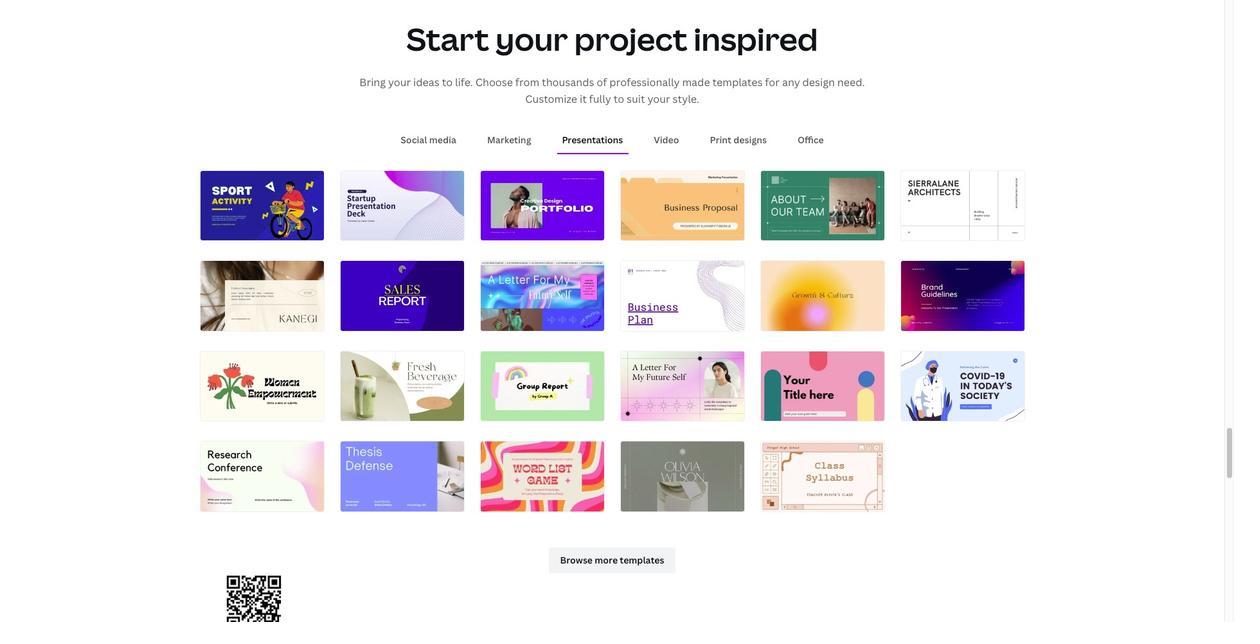 Task type: describe. For each thing, give the bounding box(es) containing it.
thesis defense education blank presentation in a blue and pink simple and basic style image
[[341, 442, 464, 512]]

video
[[654, 134, 680, 146]]

pink simple colorful shapes presentation image
[[761, 352, 885, 421]]

orange minimalist modern warm blur gradient non profit presentation image
[[761, 261, 885, 331]]

blue white neon pink brutalist cool inspirational speech presentation party image
[[481, 261, 604, 331]]

professionally
[[610, 75, 680, 90]]

need.
[[838, 75, 866, 90]]

print designs button
[[705, 128, 772, 153]]

print designs
[[710, 134, 767, 146]]

of
[[597, 75, 607, 90]]

templates
[[713, 75, 763, 90]]

bring
[[360, 75, 386, 90]]

2 horizontal spatial your
[[648, 92, 671, 106]]

green sage aesthetic minimalist fresh beverage cafe restaurant presentation image
[[341, 352, 464, 421]]

your for bring
[[388, 75, 411, 90]]

pink orange yellow happy hippie word list game presentation party image
[[481, 442, 604, 512]]

it
[[580, 92, 587, 106]]

inspired
[[694, 18, 819, 60]]

marketing
[[487, 134, 532, 146]]

creative portfolio presentation template image
[[481, 171, 604, 241]]

0 vertical spatial to
[[442, 75, 453, 90]]

for
[[766, 75, 780, 90]]

design
[[803, 75, 836, 90]]

corporate start up investor pitch presentation deck image
[[341, 171, 464, 241]]

navy dark blue yellow sales report presentation image
[[341, 261, 464, 331]]

life.
[[455, 75, 473, 90]]

choose
[[476, 75, 513, 90]]

video button
[[649, 128, 685, 153]]

dark green black beige brutalist cool about the team presentation party image
[[761, 171, 885, 241]]

customize
[[526, 92, 578, 106]]

start
[[407, 18, 490, 60]]

blue pink and yellow gradient futuristic creative business presentation image
[[901, 261, 1025, 331]]

style.
[[673, 92, 700, 106]]

any
[[783, 75, 801, 90]]

social media
[[401, 134, 457, 146]]

office
[[798, 134, 824, 146]]

blue modern illustrated covid-19 medical presentation image
[[901, 352, 1025, 421]]



Task type: locate. For each thing, give the bounding box(es) containing it.
to
[[442, 75, 453, 90], [614, 92, 625, 106]]

start your project inspired
[[407, 18, 819, 60]]

made
[[683, 75, 711, 90]]

your for start
[[496, 18, 568, 60]]

brown pastel computer class syllabus blank presentation image
[[761, 442, 885, 512]]

social
[[401, 134, 427, 146]]

2 vertical spatial your
[[648, 92, 671, 106]]

1 vertical spatial to
[[614, 92, 625, 106]]

your down the professionally
[[648, 92, 671, 106]]

purple and white minimalist business plan presentation image
[[621, 261, 745, 331]]

beige minimal modern fashion presentation image
[[200, 261, 324, 331]]

1 horizontal spatial your
[[496, 18, 568, 60]]

to left suit
[[614, 92, 625, 106]]

your
[[496, 18, 568, 60], [388, 75, 411, 90], [648, 92, 671, 106]]

designs
[[734, 134, 767, 146]]

social media button
[[396, 128, 462, 153]]

pastel green pink aesthetic crayon illustration group report school presentation image
[[481, 352, 604, 421]]

project
[[575, 18, 688, 60]]

office button
[[793, 128, 830, 153]]

media
[[430, 134, 457, 146]]

fully
[[590, 92, 612, 106]]

1 horizontal spatial to
[[614, 92, 625, 106]]

red green yellow purple retro quirky women empowerment floral presentation image
[[200, 352, 324, 421]]

to left life.
[[442, 75, 453, 90]]

print
[[710, 134, 732, 146]]

1 vertical spatial your
[[388, 75, 411, 90]]

ideas
[[414, 75, 440, 90]]

0 horizontal spatial to
[[442, 75, 453, 90]]

pink professional gradients conference research education presentation image
[[200, 442, 324, 512]]

minimalist modern business proposal project marketing presentation image
[[621, 171, 745, 241]]

blue illustrated sport activity presentation image
[[200, 171, 324, 241]]

pink beige brutalist cool inspirational speech presentation party image
[[621, 352, 745, 421]]

suit
[[627, 92, 645, 106]]

your right the bring in the left top of the page
[[388, 75, 411, 90]]

thousands
[[542, 75, 595, 90]]

presentations
[[562, 134, 623, 146]]

black and white corporate architecture presentation image
[[901, 171, 1025, 241]]

marketing button
[[482, 128, 537, 153]]

presentations button
[[557, 128, 629, 153]]

muted green contemporary creative portfolio presentation image
[[621, 442, 745, 512]]

0 horizontal spatial your
[[388, 75, 411, 90]]

from
[[516, 75, 540, 90]]

bring your ideas to life. choose from thousands of professionally made templates for any design need. customize it fully to suit your style.
[[360, 75, 866, 106]]

your up from
[[496, 18, 568, 60]]

0 vertical spatial your
[[496, 18, 568, 60]]



Task type: vqa. For each thing, say whether or not it's contained in the screenshot.
bottommost the the
no



